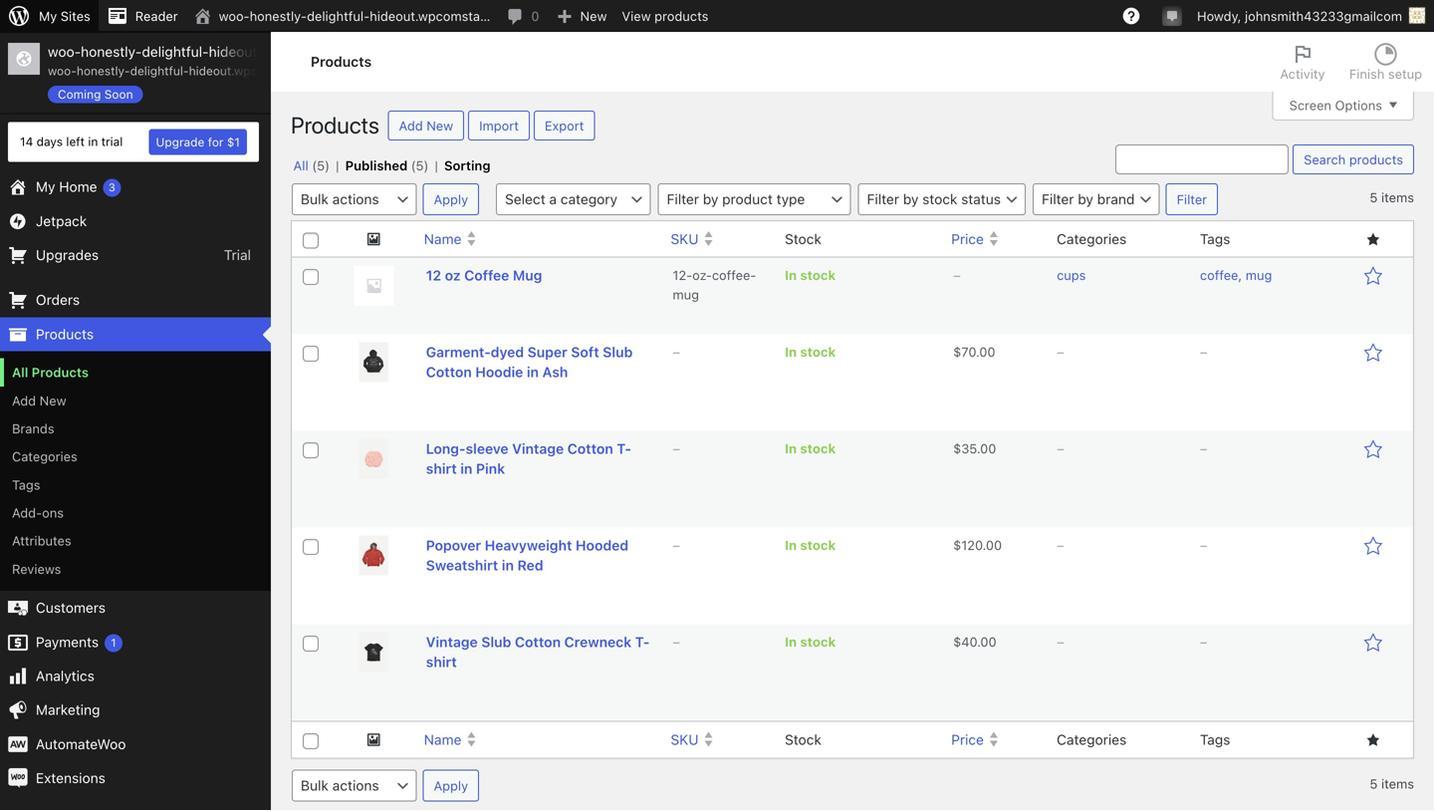 Task type: locate. For each thing, give the bounding box(es) containing it.
1 vertical spatial add new
[[12, 393, 66, 408]]

trial
[[224, 247, 251, 263]]

my for sites
[[39, 8, 57, 23]]

cotton down the garment-
[[426, 364, 472, 380]]

shirt down the long-
[[426, 461, 457, 477]]

mug down 12-
[[673, 287, 699, 302]]

all for all products
[[12, 365, 28, 380]]

1 vertical spatial mug
[[673, 287, 699, 302]]

sku link for 2nd the price link from the top
[[663, 722, 775, 758]]

1 vertical spatial honestly-
[[81, 43, 142, 60]]

in stock for garment-dyed super soft slub cotton hoodie in ash
[[785, 344, 836, 359]]

garment-dyed super soft slub cotton hoodie in ash link
[[426, 344, 633, 380]]

0 horizontal spatial all
[[12, 365, 28, 380]]

(5) left published
[[312, 158, 330, 173]]

name
[[424, 231, 462, 247], [424, 732, 462, 748]]

0 vertical spatial categories
[[1057, 231, 1127, 247]]

howdy,
[[1198, 8, 1242, 23]]

0 horizontal spatial slub
[[482, 634, 512, 650]]

2 sku link from the top
[[663, 722, 775, 758]]

t-
[[617, 441, 632, 457], [635, 634, 650, 650]]

1 in from the top
[[785, 268, 797, 283]]

0 horizontal spatial add new link
[[0, 386, 271, 414]]

1 vertical spatial 5
[[1370, 776, 1378, 791]]

1 vertical spatial sku
[[671, 732, 699, 748]]

0 vertical spatial my
[[39, 8, 57, 23]]

0 vertical spatial price link
[[944, 221, 1047, 257]]

1 vertical spatial items
[[1382, 776, 1415, 791]]

0 vertical spatial tags
[[1201, 231, 1231, 247]]

0 vertical spatial delightful-
[[307, 8, 370, 23]]

2 horizontal spatial new
[[580, 8, 607, 23]]

1 vertical spatial cotton
[[568, 441, 614, 457]]

in right left
[[88, 135, 98, 149]]

vintage right "sleeve"
[[512, 441, 564, 457]]

,
[[1239, 268, 1243, 283]]

1 vertical spatial delightful-
[[142, 43, 209, 60]]

1 sku from the top
[[671, 231, 699, 247]]

None checkbox
[[303, 233, 319, 249], [303, 269, 319, 285], [303, 443, 319, 459], [303, 636, 319, 652], [303, 734, 319, 749], [303, 233, 319, 249], [303, 269, 319, 285], [303, 443, 319, 459], [303, 636, 319, 652], [303, 734, 319, 749]]

in left pink at left
[[461, 461, 473, 477]]

1 vertical spatial vintage
[[426, 634, 478, 650]]

sites
[[61, 8, 90, 23]]

1 vertical spatial all
[[12, 365, 28, 380]]

tags link
[[0, 471, 271, 499]]

0 vertical spatial woo-
[[219, 8, 250, 23]]

woo- inside "link"
[[219, 8, 250, 23]]

slub right soft
[[603, 344, 633, 360]]

$ for garment-dyed super soft slub cotton hoodie in ash
[[954, 344, 962, 359]]

1 horizontal spatial (5)
[[411, 158, 429, 173]]

0 vertical spatial name
[[424, 231, 462, 247]]

1 vertical spatial add
[[12, 393, 36, 408]]

cotton left crewneck
[[515, 634, 561, 650]]

add up all (5) | published (5) | sorting
[[399, 118, 423, 133]]

4 in from the top
[[785, 538, 797, 553]]

3 $ from the top
[[954, 538, 962, 553]]

| left published
[[336, 158, 339, 173]]

1 horizontal spatial slub
[[603, 344, 633, 360]]

0 vertical spatial 5
[[1370, 190, 1378, 205]]

shirt inside long-sleeve vintage cotton t- shirt in pink
[[426, 461, 457, 477]]

stock for 12 oz coffee mug
[[801, 268, 836, 283]]

name link for 2nd the price link from the bottom of the page sku link
[[416, 221, 663, 257]]

shirt down sweatshirt
[[426, 654, 457, 670]]

price
[[952, 231, 984, 247], [952, 732, 984, 748]]

1 vertical spatial my
[[36, 178, 55, 195]]

new for categories
[[40, 393, 66, 408]]

categories
[[1057, 231, 1127, 247], [12, 449, 77, 464], [1057, 732, 1127, 748]]

in
[[88, 135, 98, 149], [527, 364, 539, 380], [461, 461, 473, 477], [502, 557, 514, 574]]

add
[[399, 118, 423, 133], [12, 393, 36, 408]]

shirt
[[426, 461, 457, 477], [426, 654, 457, 670]]

delightful- for hideout.wpcomsta…
[[307, 8, 370, 23]]

stock
[[801, 268, 836, 283], [801, 344, 836, 359], [801, 441, 836, 456], [801, 538, 836, 553], [801, 634, 836, 649]]

5 stock from the top
[[801, 634, 836, 649]]

stock for vintage slub cotton crewneck t- shirt
[[801, 634, 836, 649]]

2 vertical spatial tags
[[1201, 732, 1231, 748]]

0 vertical spatial t-
[[617, 441, 632, 457]]

in stock
[[785, 268, 836, 283], [785, 344, 836, 359], [785, 441, 836, 456], [785, 538, 836, 553], [785, 634, 836, 649]]

1 vertical spatial name
[[424, 732, 462, 748]]

None submit
[[1293, 144, 1415, 174], [423, 183, 479, 215], [1166, 183, 1219, 215], [423, 769, 479, 801], [1293, 144, 1415, 174], [423, 183, 479, 215], [1166, 183, 1219, 215], [423, 769, 479, 801]]

1 vertical spatial add new link
[[0, 386, 271, 414]]

3 in from the top
[[785, 441, 797, 456]]

automatewoo link
[[0, 727, 271, 761]]

in left red
[[502, 557, 514, 574]]

2 price from the top
[[952, 732, 984, 748]]

all inside main menu navigation
[[12, 365, 28, 380]]

1 vertical spatial categories
[[12, 449, 77, 464]]

all up brands
[[12, 365, 28, 380]]

$ for long-sleeve vintage cotton t- shirt in pink
[[954, 441, 962, 456]]

new
[[580, 8, 607, 23], [427, 118, 454, 133], [40, 393, 66, 408]]

marketing
[[36, 702, 100, 718]]

0 vertical spatial name link
[[416, 221, 663, 257]]

garment-
[[426, 344, 491, 360]]

in for 12 oz coffee mug
[[785, 268, 797, 283]]

cotton down ash
[[568, 441, 614, 457]]

add new inside main menu navigation
[[12, 393, 66, 408]]

1 horizontal spatial |
[[435, 158, 438, 173]]

brands
[[12, 421, 54, 436]]

name link up mug
[[416, 221, 663, 257]]

0 vertical spatial cotton
[[426, 364, 472, 380]]

0 vertical spatial sku
[[671, 231, 699, 247]]

cotton inside the garment-dyed super soft slub cotton hoodie in ash
[[426, 364, 472, 380]]

5 in from the top
[[785, 634, 797, 649]]

stock
[[785, 231, 822, 247], [785, 732, 822, 748]]

1 vertical spatial new
[[427, 118, 454, 133]]

2 name link from the top
[[416, 722, 663, 758]]

slub down sweatshirt
[[482, 634, 512, 650]]

1 | from the left
[[336, 158, 339, 173]]

1 $ from the top
[[954, 344, 962, 359]]

3 stock from the top
[[801, 441, 836, 456]]

add new link
[[388, 111, 464, 140], [0, 386, 271, 414]]

1 name link from the top
[[416, 221, 663, 257]]

my left sites
[[39, 8, 57, 23]]

1 horizontal spatial all
[[294, 158, 309, 173]]

automatewoo
[[36, 736, 126, 752]]

add-ons
[[12, 505, 64, 520]]

shirt inside "vintage slub cotton crewneck t- shirt"
[[426, 654, 457, 670]]

days
[[37, 135, 63, 149]]

0 vertical spatial all
[[294, 158, 309, 173]]

hideout.wpcomstaging.com up $1
[[189, 64, 344, 78]]

slub
[[603, 344, 633, 360], [482, 634, 512, 650]]

0 vertical spatial slub
[[603, 344, 633, 360]]

0 vertical spatial new
[[580, 8, 607, 23]]

| left sorting
[[435, 158, 438, 173]]

mug link
[[1246, 268, 1273, 283]]

my inside toolbar "navigation"
[[39, 8, 57, 23]]

orders
[[36, 292, 80, 308]]

2 vertical spatial new
[[40, 393, 66, 408]]

0 horizontal spatial vintage
[[426, 634, 478, 650]]

2 vertical spatial cotton
[[515, 634, 561, 650]]

add for brands
[[12, 393, 36, 408]]

popover heavyweight hooded sweatshirt in red
[[426, 537, 629, 574]]

cotton
[[426, 364, 472, 380], [568, 441, 614, 457], [515, 634, 561, 650]]

oz-
[[693, 268, 712, 283]]

0 vertical spatial items
[[1382, 190, 1415, 205]]

all left published
[[294, 158, 309, 173]]

mug right the ,
[[1246, 268, 1273, 283]]

1 vertical spatial woo-
[[48, 43, 81, 60]]

1 stock from the top
[[801, 268, 836, 283]]

johnsmith43233gmailcom
[[1245, 8, 1403, 23]]

(5) right published
[[411, 158, 429, 173]]

4 stock from the top
[[801, 538, 836, 553]]

t- inside long-sleeve vintage cotton t- shirt in pink
[[617, 441, 632, 457]]

honestly-
[[250, 8, 307, 23], [81, 43, 142, 60], [77, 64, 130, 78]]

0 vertical spatial vintage
[[512, 441, 564, 457]]

1 horizontal spatial add new
[[399, 118, 454, 133]]

woo-
[[219, 8, 250, 23], [48, 43, 81, 60], [48, 64, 77, 78]]

stock for garment-dyed super soft slub cotton hoodie in ash
[[801, 344, 836, 359]]

1 in stock from the top
[[785, 268, 836, 283]]

1 5 items from the top
[[1370, 190, 1415, 205]]

None checkbox
[[303, 346, 319, 362], [303, 539, 319, 555], [303, 346, 319, 362], [303, 539, 319, 555]]

$ down the $ 120.00
[[954, 634, 962, 649]]

products down orders
[[36, 326, 94, 342]]

delightful-
[[307, 8, 370, 23], [142, 43, 209, 60], [130, 64, 189, 78]]

2 $ from the top
[[954, 441, 962, 456]]

0 horizontal spatial t-
[[617, 441, 632, 457]]

3 in stock from the top
[[785, 441, 836, 456]]

my left home
[[36, 178, 55, 195]]

hideout.wpcomstaging.com down woo-honestly-delightful-hideout.wpcomsta… "link"
[[209, 43, 386, 60]]

0 vertical spatial shirt
[[426, 461, 457, 477]]

$ down $ 35.00
[[954, 538, 962, 553]]

|
[[336, 158, 339, 173], [435, 158, 438, 173]]

1 (5) from the left
[[312, 158, 330, 173]]

add new up brands
[[12, 393, 66, 408]]

2 items from the top
[[1382, 776, 1415, 791]]

1 items from the top
[[1382, 190, 1415, 205]]

t- up hooded on the bottom left
[[617, 441, 632, 457]]

ash
[[543, 364, 568, 380]]

5 in stock from the top
[[785, 634, 836, 649]]

left
[[66, 135, 85, 149]]

activity
[[1281, 66, 1326, 81]]

add new for brands
[[12, 393, 66, 408]]

1 horizontal spatial mug
[[1246, 268, 1273, 283]]

sorting link
[[442, 155, 493, 175]]

in stock for vintage slub cotton crewneck t- shirt
[[785, 634, 836, 649]]

woo- down the my sites
[[48, 43, 81, 60]]

add new up all (5) | published (5) | sorting
[[399, 118, 454, 133]]

0 horizontal spatial add
[[12, 393, 36, 408]]

1 vertical spatial price
[[952, 732, 984, 748]]

0 vertical spatial price
[[952, 231, 984, 247]]

add new
[[399, 118, 454, 133], [12, 393, 66, 408]]

None search field
[[1116, 144, 1289, 174]]

2 in stock from the top
[[785, 344, 836, 359]]

0 vertical spatial add new link
[[388, 111, 464, 140]]

4 in stock from the top
[[785, 538, 836, 553]]

0 vertical spatial honestly-
[[250, 8, 307, 23]]

1 horizontal spatial add
[[399, 118, 423, 133]]

name link for sku link for 2nd the price link from the top
[[416, 722, 663, 758]]

marketing link
[[0, 693, 271, 727]]

t- right crewneck
[[635, 634, 650, 650]]

1 vertical spatial sku link
[[663, 722, 775, 758]]

woo- up woo-honestly-delightful-hideout.wpcomstaging.com woo-honestly-delightful-hideout.wpcomstaging.com coming soon at the top of page
[[219, 8, 250, 23]]

0 vertical spatial stock
[[785, 231, 822, 247]]

2 price link from the top
[[944, 722, 1047, 758]]

4 $ from the top
[[954, 634, 962, 649]]

0 horizontal spatial cotton
[[426, 364, 472, 380]]

0 vertical spatial 5 items
[[1370, 190, 1415, 205]]

1 horizontal spatial add new link
[[388, 111, 464, 140]]

new down all products
[[40, 393, 66, 408]]

shirt for vintage slub cotton crewneck t- shirt
[[426, 654, 457, 670]]

vintage down sweatshirt
[[426, 634, 478, 650]]

view products link
[[615, 0, 717, 32]]

in left ash
[[527, 364, 539, 380]]

1 horizontal spatial cotton
[[515, 634, 561, 650]]

import
[[479, 118, 519, 133]]

1 vertical spatial tags
[[12, 477, 40, 492]]

1 vertical spatial t-
[[635, 634, 650, 650]]

payments
[[36, 634, 99, 650]]

long-sleeve vintage cotton t- shirt in pink
[[426, 441, 632, 477]]

stock for long-sleeve vintage cotton t- shirt in pink
[[801, 441, 836, 456]]

in inside the garment-dyed super soft slub cotton hoodie in ash
[[527, 364, 539, 380]]

slub inside the garment-dyed super soft slub cotton hoodie in ash
[[603, 344, 633, 360]]

2 shirt from the top
[[426, 654, 457, 670]]

0 horizontal spatial mug
[[673, 287, 699, 302]]

2 in from the top
[[785, 344, 797, 359]]

1 horizontal spatial t-
[[635, 634, 650, 650]]

tab list
[[1269, 32, 1435, 92]]

1 vertical spatial stock
[[785, 732, 822, 748]]

2 horizontal spatial cotton
[[568, 441, 614, 457]]

add new link for brands
[[0, 386, 271, 414]]

1 stock from the top
[[785, 231, 822, 247]]

1 name from the top
[[424, 231, 462, 247]]

new left view
[[580, 8, 607, 23]]

notification image
[[1165, 7, 1181, 23]]

1 sku link from the top
[[663, 221, 775, 257]]

0 horizontal spatial add new
[[12, 393, 66, 408]]

$ down $ 70.00
[[954, 441, 962, 456]]

coming
[[58, 87, 101, 101]]

all (5) | published (5) | sorting
[[294, 158, 491, 173]]

t- inside "vintage slub cotton crewneck t- shirt"
[[635, 634, 650, 650]]

soft
[[571, 344, 599, 360]]

my inside main menu navigation
[[36, 178, 55, 195]]

2 (5) from the left
[[411, 158, 429, 173]]

in for vintage slub cotton crewneck t- shirt
[[785, 634, 797, 649]]

orders link
[[0, 283, 271, 317]]

0 vertical spatial sku link
[[663, 221, 775, 257]]

1 vertical spatial slub
[[482, 634, 512, 650]]

$ up $ 35.00
[[954, 344, 962, 359]]

1 horizontal spatial new
[[427, 118, 454, 133]]

cups link
[[1057, 268, 1086, 283]]

coffee link
[[1201, 268, 1239, 283]]

import link
[[468, 111, 530, 140]]

1 vertical spatial price link
[[944, 722, 1047, 758]]

0 link
[[499, 0, 548, 32]]

add-ons link
[[0, 499, 271, 527]]

honestly- inside "link"
[[250, 8, 307, 23]]

0 vertical spatial add
[[399, 118, 423, 133]]

sku link
[[663, 221, 775, 257], [663, 722, 775, 758]]

oz
[[445, 267, 461, 284]]

1 vertical spatial name link
[[416, 722, 663, 758]]

new inside toolbar "navigation"
[[580, 8, 607, 23]]

new up sorting
[[427, 118, 454, 133]]

name link down vintage slub cotton crewneck t- shirt link
[[416, 722, 663, 758]]

1 price from the top
[[952, 231, 984, 247]]

0 horizontal spatial |
[[336, 158, 339, 173]]

(5)
[[312, 158, 330, 173], [411, 158, 429, 173]]

0 horizontal spatial (5)
[[312, 158, 330, 173]]

reviews link
[[0, 555, 271, 583]]

add new link up all (5) | published (5) | sorting
[[388, 111, 464, 140]]

sorting
[[444, 158, 491, 173]]

sweatshirt
[[426, 557, 498, 574]]

0 vertical spatial add new
[[399, 118, 454, 133]]

2 vertical spatial honestly-
[[77, 64, 130, 78]]

0 horizontal spatial new
[[40, 393, 66, 408]]

reviews
[[12, 561, 61, 576]]

woo- up coming
[[48, 64, 77, 78]]

main menu navigation
[[0, 32, 386, 810]]

reader
[[135, 8, 178, 23]]

placeholder image
[[354, 266, 394, 306]]

add inside main menu navigation
[[12, 393, 36, 408]]

delightful- inside "link"
[[307, 8, 370, 23]]

1 vertical spatial shirt
[[426, 654, 457, 670]]

shirt for long-sleeve vintage cotton t- shirt in pink
[[426, 461, 457, 477]]

upgrade for $1
[[156, 135, 240, 149]]

1 shirt from the top
[[426, 461, 457, 477]]

2 sku from the top
[[671, 732, 699, 748]]

add new link up the categories link
[[0, 386, 271, 414]]

add up brands
[[12, 393, 36, 408]]

in inside main menu navigation
[[88, 135, 98, 149]]

1 horizontal spatial vintage
[[512, 441, 564, 457]]

2 stock from the top
[[801, 344, 836, 359]]

new inside main menu navigation
[[40, 393, 66, 408]]

analytics link
[[0, 659, 271, 693]]

1 vertical spatial 5 items
[[1370, 776, 1415, 791]]

in stock for popover heavyweight hooded sweatshirt in red
[[785, 538, 836, 553]]

0 vertical spatial hideout.wpcomstaging.com
[[209, 43, 386, 60]]



Task type: vqa. For each thing, say whether or not it's contained in the screenshot.


Task type: describe. For each thing, give the bounding box(es) containing it.
screen options
[[1290, 98, 1383, 113]]

vintage inside long-sleeve vintage cotton t- shirt in pink
[[512, 441, 564, 457]]

garment-dyed super soft slub cotton hoodie in ash
[[426, 344, 633, 380]]

extensions link
[[0, 761, 271, 795]]

dyed
[[491, 344, 524, 360]]

jetpack
[[36, 213, 87, 229]]

12 oz coffee mug
[[426, 267, 542, 284]]

jetpack link
[[0, 204, 271, 238]]

products up published
[[291, 112, 380, 138]]

vintage slub cotton crewneck t- shirt
[[426, 634, 650, 670]]

attributes
[[12, 533, 71, 548]]

options
[[1336, 98, 1383, 113]]

activity button
[[1269, 32, 1338, 92]]

1
[[111, 636, 116, 649]]

cotton inside long-sleeve vintage cotton t- shirt in pink
[[568, 441, 614, 457]]

2 vertical spatial delightful-
[[130, 64, 189, 78]]

$1
[[227, 135, 240, 149]]

tags for sku link for 2nd the price link from the top
[[1201, 732, 1231, 748]]

honestly- for hideout.wpcomstaging.com
[[81, 43, 142, 60]]

all for all (5) | published (5) | sorting
[[294, 158, 309, 173]]

coffee
[[464, 267, 510, 284]]

slub inside "vintage slub cotton crewneck t- shirt"
[[482, 634, 512, 650]]

woo- for hideout.wpcomstaging.com
[[48, 43, 81, 60]]

add new for import
[[399, 118, 454, 133]]

2 5 items from the top
[[1370, 776, 1415, 791]]

woo-honestly-delightful-hideout.wpcomsta… link
[[186, 0, 499, 32]]

products link
[[0, 317, 271, 351]]

woo- for hideout.wpcomsta…
[[219, 8, 250, 23]]

all products link
[[0, 358, 271, 386]]

brands link
[[0, 414, 271, 443]]

categories inside main menu navigation
[[12, 449, 77, 464]]

view
[[622, 8, 651, 23]]

2 | from the left
[[435, 158, 438, 173]]

hooded
[[576, 537, 629, 554]]

120.00
[[962, 538, 1002, 553]]

new for export
[[427, 118, 454, 133]]

woo-honestly-delightful-hideout.wpcomstaging.com woo-honestly-delightful-hideout.wpcomstaging.com coming soon
[[48, 43, 386, 101]]

upgrades
[[36, 247, 99, 263]]

tags for 2nd the price link from the bottom of the page sku link
[[1201, 231, 1231, 247]]

0
[[531, 8, 540, 23]]

add for import
[[399, 118, 423, 133]]

in inside long-sleeve vintage cotton t- shirt in pink
[[461, 461, 473, 477]]

$ 40.00
[[954, 634, 997, 649]]

$ 70.00
[[954, 344, 996, 359]]

1 price link from the top
[[944, 221, 1047, 257]]

pink
[[476, 461, 505, 477]]

0 vertical spatial mug
[[1246, 268, 1273, 283]]

long-
[[426, 441, 466, 457]]

trial
[[101, 135, 123, 149]]

1 vertical spatial hideout.wpcomstaging.com
[[189, 64, 344, 78]]

popover heavyweight hooded sweatshirt in red link
[[426, 537, 629, 574]]

customers link
[[0, 591, 271, 625]]

finish setup button
[[1338, 32, 1435, 92]]

in for popover heavyweight hooded sweatshirt in red
[[785, 538, 797, 553]]

hoodie
[[476, 364, 523, 380]]

view products
[[622, 8, 709, 23]]

published
[[345, 158, 408, 173]]

in for long-sleeve vintage cotton t- shirt in pink
[[785, 441, 797, 456]]

export link
[[534, 111, 595, 140]]

super
[[528, 344, 568, 360]]

finish setup
[[1350, 66, 1423, 81]]

1 5 from the top
[[1370, 190, 1378, 205]]

sleeve
[[466, 441, 509, 457]]

analytics
[[36, 668, 94, 684]]

my sites link
[[0, 0, 98, 32]]

all products
[[12, 365, 89, 380]]

finish
[[1350, 66, 1385, 81]]

3
[[108, 181, 115, 194]]

2 name from the top
[[424, 732, 462, 748]]

in stock for 12 oz coffee mug
[[785, 268, 836, 283]]

upgrade
[[156, 135, 205, 149]]

tags inside main menu navigation
[[12, 477, 40, 492]]

products up brands
[[32, 365, 89, 380]]

t- for long-sleeve vintage cotton t- shirt in pink
[[617, 441, 632, 457]]

attributes link
[[0, 527, 271, 555]]

coffee , mug
[[1201, 268, 1273, 283]]

cotton inside "vintage slub cotton crewneck t- shirt"
[[515, 634, 561, 650]]

coffee-
[[712, 268, 757, 283]]

40.00
[[962, 634, 997, 649]]

my for home
[[36, 178, 55, 195]]

35.00
[[962, 441, 997, 456]]

in for garment-dyed super soft slub cotton hoodie in ash
[[785, 344, 797, 359]]

2 stock from the top
[[785, 732, 822, 748]]

soon
[[104, 87, 133, 101]]

in inside popover heavyweight hooded sweatshirt in red
[[502, 557, 514, 574]]

$ 35.00
[[954, 441, 997, 456]]

products
[[655, 8, 709, 23]]

popover
[[426, 537, 481, 554]]

my home 3
[[36, 178, 115, 195]]

long-sleeve vintage cotton t- shirt in pink link
[[426, 441, 632, 477]]

heavyweight
[[485, 537, 572, 554]]

screen
[[1290, 98, 1332, 113]]

stock for popover heavyweight hooded sweatshirt in red
[[801, 538, 836, 553]]

export
[[545, 118, 584, 133]]

add new link for import
[[388, 111, 464, 140]]

customers
[[36, 599, 106, 616]]

payments 1
[[36, 634, 116, 650]]

sku link for 2nd the price link from the bottom of the page
[[663, 221, 775, 257]]

t- for vintage slub cotton crewneck t- shirt
[[635, 634, 650, 650]]

red
[[518, 557, 544, 574]]

in stock for long-sleeve vintage cotton t- shirt in pink
[[785, 441, 836, 456]]

products down woo-honestly-delightful-hideout.wpcomsta… "link"
[[311, 53, 372, 70]]

12
[[426, 267, 442, 284]]

2 vertical spatial woo-
[[48, 64, 77, 78]]

$ 120.00
[[954, 538, 1002, 553]]

12-
[[673, 268, 693, 283]]

home
[[59, 178, 97, 195]]

crewneck
[[565, 634, 632, 650]]

screen options button
[[1273, 91, 1415, 121]]

mug
[[513, 267, 542, 284]]

my sites
[[39, 8, 90, 23]]

woo-honestly-delightful-hideout.wpcomsta…
[[219, 8, 491, 23]]

$ for popover heavyweight hooded sweatshirt in red
[[954, 538, 962, 553]]

mug inside 12-oz-coffee- mug
[[673, 287, 699, 302]]

ons
[[42, 505, 64, 520]]

toolbar navigation
[[0, 0, 1435, 36]]

2 5 from the top
[[1370, 776, 1378, 791]]

extensions
[[36, 770, 106, 786]]

vintage inside "vintage slub cotton crewneck t- shirt"
[[426, 634, 478, 650]]

honestly- for hideout.wpcomsta…
[[250, 8, 307, 23]]

2 vertical spatial categories
[[1057, 732, 1127, 748]]

delightful- for hideout.wpcomstaging.com
[[142, 43, 209, 60]]

14
[[20, 135, 33, 149]]

12 oz coffee mug link
[[426, 267, 542, 284]]

hideout.wpcomsta…
[[370, 8, 491, 23]]

$ for vintage slub cotton crewneck t- shirt
[[954, 634, 962, 649]]

tab list containing activity
[[1269, 32, 1435, 92]]

add-
[[12, 505, 42, 520]]

cups
[[1057, 268, 1086, 283]]

categories link
[[0, 443, 271, 471]]



